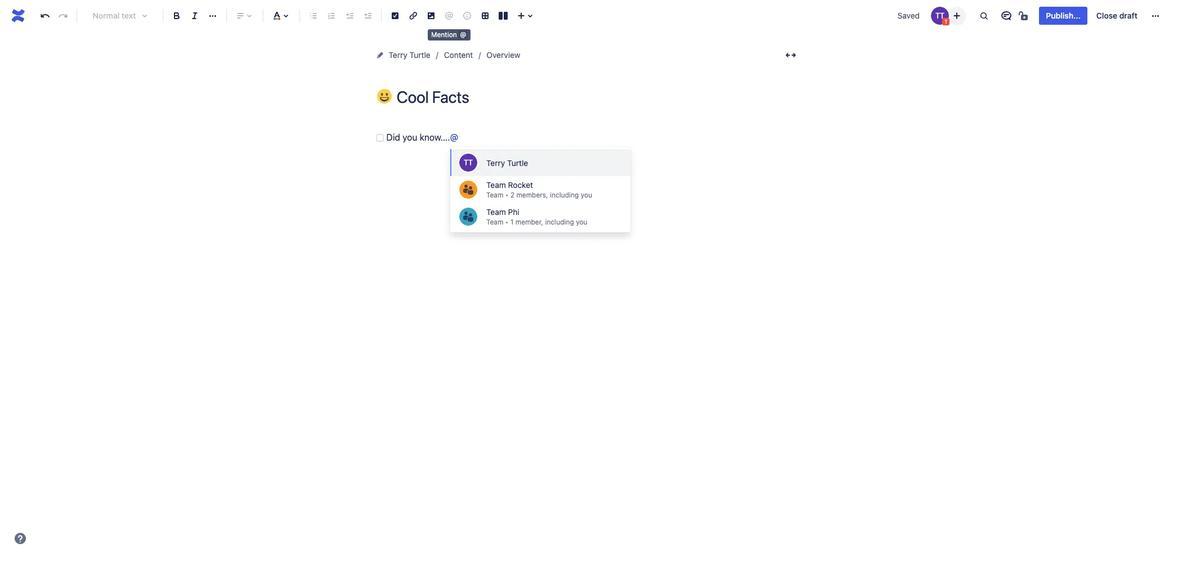 Task type: locate. For each thing, give the bounding box(es) containing it.
• left 2
[[505, 191, 509, 199]]

outdent ⇧tab image
[[343, 9, 356, 23]]

0 vertical spatial terry turtle
[[389, 50, 430, 60]]

no restrictions image
[[1018, 9, 1031, 23]]

including right members,
[[550, 191, 579, 199]]

including inside team phi team • 1 member, including you
[[545, 218, 574, 226]]

1 horizontal spatial terry
[[486, 158, 505, 167]]

terry right move this page image
[[389, 50, 407, 60]]

1 vertical spatial including
[[545, 218, 574, 226]]

• inside the team rocket team • 2 members, including you
[[505, 191, 509, 199]]

you
[[403, 132, 417, 142], [581, 191, 592, 199], [576, 218, 587, 226]]

1 horizontal spatial turtle
[[507, 158, 528, 167]]

undo ⌘z image
[[38, 9, 52, 23]]

confluence image
[[9, 7, 27, 25], [9, 7, 27, 25]]

bullet list ⌘⇧8 image
[[307, 9, 320, 23]]

turtle up rocket
[[507, 158, 528, 167]]

turtle
[[409, 50, 430, 60], [507, 158, 528, 167]]

you for team rocket
[[581, 191, 592, 199]]

Give this page a title text field
[[397, 88, 801, 106]]

including for rocket
[[550, 191, 579, 199]]

numbered list ⌘⇧7 image
[[325, 9, 338, 23]]

members,
[[516, 191, 548, 199]]

:grinning: image
[[377, 89, 391, 104]]

including inside the team rocket team • 2 members, including you
[[550, 191, 579, 199]]

content
[[444, 50, 473, 60]]

content link
[[444, 48, 473, 62]]

1 team from the top
[[486, 180, 506, 190]]

•
[[505, 191, 509, 199], [505, 218, 509, 226]]

1 vertical spatial terry
[[486, 158, 505, 167]]

1 horizontal spatial @
[[460, 30, 466, 39]]

1 vertical spatial you
[[581, 191, 592, 199]]

team left 1
[[486, 218, 503, 226]]

terry turtle image
[[931, 7, 949, 25]]

terry turtle right move this page image
[[389, 50, 430, 60]]

• inside team phi team • 1 member, including you
[[505, 218, 509, 226]]

you inside team phi team • 1 member, including you
[[576, 218, 587, 226]]

rocket
[[508, 180, 533, 190]]

0 vertical spatial @
[[460, 30, 466, 39]]

1 • from the top
[[505, 191, 509, 199]]

turtle left content
[[409, 50, 430, 60]]

team left rocket
[[486, 180, 506, 190]]

0 vertical spatial •
[[505, 191, 509, 199]]

including
[[550, 191, 579, 199], [545, 218, 574, 226]]

italic ⌘i image
[[188, 9, 202, 23]]

2 vertical spatial you
[[576, 218, 587, 226]]

close draft
[[1096, 11, 1138, 20]]

help image
[[14, 532, 27, 545]]

None field
[[458, 132, 461, 142]]

1 vertical spatial •
[[505, 218, 509, 226]]

terry turtle up rocket
[[486, 158, 528, 167]]

:grinning: image
[[377, 89, 391, 104]]

saved
[[898, 11, 920, 20]]

1 vertical spatial @
[[450, 132, 458, 142]]

layouts image
[[496, 9, 510, 23]]

including right member,
[[545, 218, 574, 226]]

0 vertical spatial turtle
[[409, 50, 430, 60]]

move this page image
[[375, 51, 384, 60]]

close draft button
[[1090, 7, 1144, 25]]

know….
[[420, 132, 450, 142]]

you up team phi team • 1 member, including you
[[581, 191, 592, 199]]

4 team from the top
[[486, 218, 503, 226]]

1 horizontal spatial terry turtle
[[486, 158, 528, 167]]

team left 2
[[486, 191, 503, 199]]

2 • from the top
[[505, 218, 509, 226]]

tooltip
[[428, 29, 471, 40]]

0 vertical spatial including
[[550, 191, 579, 199]]

terry
[[389, 50, 407, 60], [486, 158, 505, 167]]

you right did
[[403, 132, 417, 142]]

you inside the team rocket team • 2 members, including you
[[581, 191, 592, 199]]

2 team from the top
[[486, 191, 503, 199]]

0 vertical spatial terry
[[389, 50, 407, 60]]

publish...
[[1046, 11, 1081, 20]]

terry turtle
[[389, 50, 430, 60], [486, 158, 528, 167]]

terry up the team rocket team • 2 members, including you
[[486, 158, 505, 167]]

overview
[[487, 50, 520, 60]]

overview link
[[487, 48, 520, 62]]

team left the phi
[[486, 207, 506, 217]]

0 vertical spatial you
[[403, 132, 417, 142]]

you right member,
[[576, 218, 587, 226]]

• for phi
[[505, 218, 509, 226]]

team
[[486, 180, 506, 190], [486, 191, 503, 199], [486, 207, 506, 217], [486, 218, 503, 226]]

None text field
[[458, 135, 461, 141]]

• left 1
[[505, 218, 509, 226]]

add image, video, or file image
[[424, 9, 438, 23]]

comment icon image
[[1000, 9, 1013, 23]]

did you know….
[[386, 132, 450, 142]]

link image
[[406, 9, 420, 23]]

0 horizontal spatial @
[[450, 132, 458, 142]]

team rocket team • 2 members, including you
[[486, 180, 592, 199]]

3 team from the top
[[486, 207, 506, 217]]

0 horizontal spatial terry
[[389, 50, 407, 60]]

publish... button
[[1039, 7, 1087, 25]]

@
[[460, 30, 466, 39], [450, 132, 458, 142]]



Task type: vqa. For each thing, say whether or not it's contained in the screenshot.
the bottom *
no



Task type: describe. For each thing, give the bounding box(es) containing it.
@ inside main content area, start typing to enter text. text box
[[450, 132, 458, 142]]

draft
[[1119, 11, 1138, 20]]

Main content area, start typing to enter text. text field
[[373, 130, 801, 145]]

tooltip containing mention
[[428, 29, 471, 40]]

2
[[510, 191, 514, 199]]

table image
[[478, 9, 492, 23]]

invite to edit image
[[950, 9, 964, 22]]

action item image
[[388, 9, 402, 23]]

mention
[[431, 30, 457, 39]]

mention @
[[431, 30, 466, 39]]

@ search field
[[450, 132, 461, 142]]

1 vertical spatial turtle
[[507, 158, 528, 167]]

team phi team • 1 member, including you
[[486, 207, 587, 226]]

close
[[1096, 11, 1117, 20]]

indent tab image
[[361, 9, 374, 23]]

none field inside main content area, start typing to enter text. text box
[[458, 132, 461, 142]]

• for rocket
[[505, 191, 509, 199]]

phi
[[508, 207, 519, 217]]

terry inside terry turtle link
[[389, 50, 407, 60]]

emoji image
[[460, 9, 474, 23]]

did
[[386, 132, 400, 142]]

you for team phi
[[576, 218, 587, 226]]

more image
[[1149, 9, 1162, 23]]

member,
[[515, 218, 543, 226]]

mention image
[[442, 9, 456, 23]]

make page full-width image
[[784, 48, 797, 62]]

1
[[510, 218, 514, 226]]

including for phi
[[545, 218, 574, 226]]

find and replace image
[[977, 9, 991, 23]]

0 horizontal spatial terry turtle
[[389, 50, 430, 60]]

terry turtle link
[[389, 48, 430, 62]]

bold ⌘b image
[[170, 9, 184, 23]]

redo ⌘⇧z image
[[56, 9, 70, 23]]

you inside main content area, start typing to enter text. text box
[[403, 132, 417, 142]]

more formatting image
[[206, 9, 220, 23]]

none text field inside @ search box
[[458, 135, 461, 141]]

1 vertical spatial terry turtle
[[486, 158, 528, 167]]

0 horizontal spatial turtle
[[409, 50, 430, 60]]



